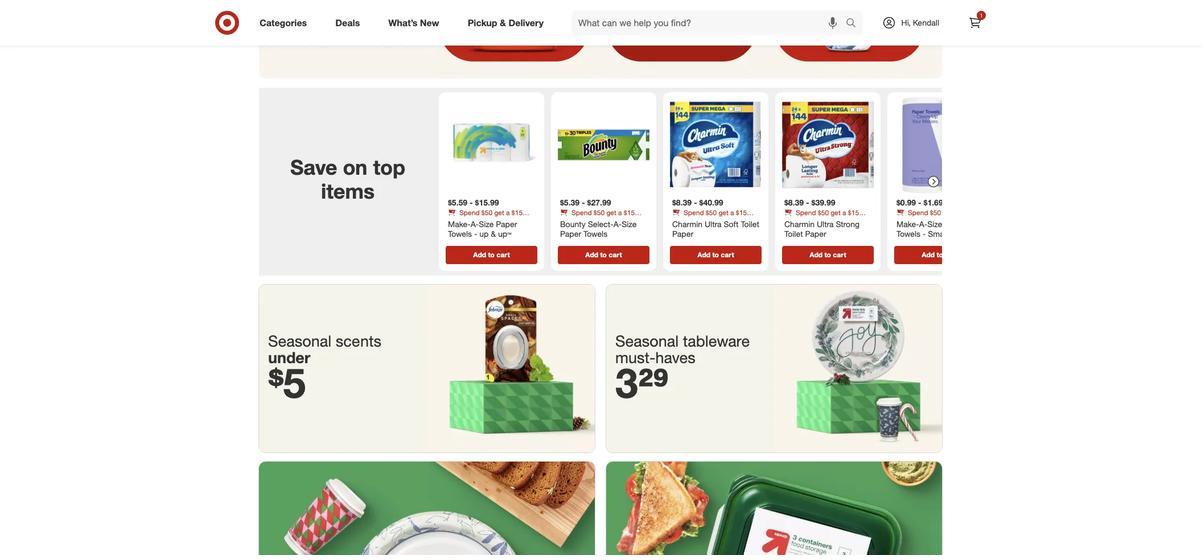 Task type: vqa. For each thing, say whether or not it's contained in the screenshot.
Ultra inside the Charmin Ultra Strong Toilet Paper
yes



Task type: describe. For each thing, give the bounding box(es) containing it.
seasonal for under
[[268, 332, 331, 350]]

household
[[318, 12, 369, 25]]

seasonal scents under
[[268, 332, 381, 366]]

$5.59
[[448, 198, 467, 207]]

smartly™
[[928, 229, 960, 239]]

deals
[[335, 17, 360, 28]]

- for $39.99
[[806, 198, 809, 207]]

29
[[638, 358, 669, 408]]

add for bounty select-a-size paper towels
[[585, 250, 598, 259]]

top
[[373, 155, 405, 180]]

pickup
[[468, 17, 497, 28]]

cart for charmin ultra soft toilet paper
[[721, 250, 734, 259]]

select
[[286, 12, 315, 25]]

paper for charmin ultra soft toilet paper
[[672, 229, 693, 239]]

save
[[290, 155, 337, 180]]

- for $15.99
[[470, 198, 473, 207]]

to for make-a-size paper towels - smartly™
[[937, 250, 943, 259]]

new
[[420, 17, 439, 28]]

make-a-size paper towels - smartly™ image
[[892, 97, 988, 193]]

add for make-a-size paper towels - smartly™
[[922, 250, 935, 259]]

add to cart button for charmin ultra soft toilet paper
[[670, 246, 762, 264]]

what's new
[[388, 17, 439, 28]]

on inside 'when you spend $50 on select household essentials with'
[[390, 0, 402, 12]]

with
[[337, 25, 357, 38]]

add to cart button for make-a-size paper towels - up & up™
[[446, 246, 537, 264]]

when you spend $50 on select household essentials with
[[286, 0, 402, 38]]

$5.39 - $27.99
[[560, 198, 611, 207]]

$8.39 - $40.99
[[672, 198, 723, 207]]

toilet for charmin ultra soft toilet paper
[[741, 219, 759, 229]]

$39.99
[[812, 198, 835, 207]]

add for charmin ultra soft toilet paper
[[698, 250, 710, 259]]

- inside make-a-size paper towels - up & up™
[[474, 229, 477, 239]]

must-
[[615, 348, 656, 366]]

make- for make-a-size paper towels - smartly™
[[897, 219, 919, 229]]

carousel region
[[259, 88, 993, 284]]

what's
[[388, 17, 418, 28]]

size inside bounty select-a-size paper towels
[[622, 219, 637, 229]]

add to cart for make-a-size paper towels - up & up™
[[473, 250, 510, 259]]

cart for bounty select-a-size paper towels
[[609, 250, 622, 259]]

hi, kendall
[[901, 18, 939, 27]]

on inside save on top items
[[343, 155, 367, 180]]

categories link
[[250, 10, 321, 35]]

charmin ultra soft toilet paper image
[[668, 97, 764, 193]]

what's new link
[[379, 10, 454, 35]]

make-a-size paper towels - smartly™
[[897, 219, 966, 239]]

paper for bounty select-a-size paper towels
[[560, 229, 581, 239]]

haves
[[656, 348, 696, 366]]

$5.59 - $15.99
[[448, 198, 499, 207]]

bounty select-a-size paper towels
[[560, 219, 637, 239]]

kendall
[[913, 18, 939, 27]]

towels for make-a-size paper towels - up & up™
[[448, 229, 472, 239]]

& inside make-a-size paper towels - up & up™
[[491, 229, 496, 239]]

$8.39 for $8.39 - $40.99
[[672, 198, 692, 207]]

$50
[[369, 0, 387, 12]]

search button
[[841, 10, 868, 38]]

a- for $5.59
[[471, 219, 479, 229]]

make-a-size paper towels - up & up™ image
[[443, 97, 540, 193]]

add to cart button for charmin ultra strong toilet paper
[[782, 246, 874, 264]]

towels inside bounty select-a-size paper towels
[[584, 229, 607, 239]]

up™
[[498, 229, 511, 239]]

- inside make-a-size paper towels - smartly™
[[923, 229, 926, 239]]

circle
[[370, 25, 396, 38]]

select-
[[588, 219, 613, 229]]



Task type: locate. For each thing, give the bounding box(es) containing it.
seasonal
[[268, 332, 331, 350], [615, 332, 679, 350]]

0 vertical spatial on
[[390, 0, 402, 12]]

on left top on the left top
[[343, 155, 367, 180]]

add to cart button
[[446, 246, 537, 264], [558, 246, 650, 264], [670, 246, 762, 264], [782, 246, 874, 264], [894, 246, 986, 264]]

tableware
[[683, 332, 750, 350]]

2 towels from the left
[[584, 229, 607, 239]]

size
[[479, 219, 494, 229], [622, 219, 637, 229], [927, 219, 942, 229]]

scents
[[336, 332, 381, 350]]

2 make- from the left
[[897, 219, 919, 229]]

- left $39.99
[[806, 198, 809, 207]]

charmin ultra strong toilet paper image
[[780, 97, 876, 193]]

5 add to cart from the left
[[922, 250, 958, 259]]

charmin down $8.39 - $39.99
[[784, 219, 815, 229]]

towels inside make-a-size paper towels - smartly™
[[897, 229, 921, 239]]

when
[[286, 0, 312, 12]]

toilet inside charmin ultra soft toilet paper
[[741, 219, 759, 229]]

3 towels from the left
[[897, 229, 921, 239]]

seasonal up 3 29
[[615, 332, 679, 350]]

add to cart for charmin ultra strong toilet paper
[[810, 250, 846, 259]]

paper inside bounty select-a-size paper towels
[[560, 229, 581, 239]]

charmin ultra strong toilet paper
[[784, 219, 860, 239]]

add to cart down charmin ultra soft toilet paper
[[698, 250, 734, 259]]

1 horizontal spatial ultra
[[817, 219, 834, 229]]

1 horizontal spatial on
[[390, 0, 402, 12]]

2 $8.39 from the left
[[784, 198, 804, 207]]

to down charmin ultra soft toilet paper
[[712, 250, 719, 259]]

add down charmin ultra soft toilet paper
[[698, 250, 710, 259]]

1 horizontal spatial seasonal
[[615, 332, 679, 350]]

add to cart button down charmin ultra soft toilet paper
[[670, 246, 762, 264]]

$0.99
[[897, 198, 916, 207]]

What can we help you find? suggestions appear below search field
[[572, 10, 849, 35]]

1 seasonal from the left
[[268, 332, 331, 350]]

charmin for charmin ultra strong toilet paper
[[784, 219, 815, 229]]

categories
[[260, 17, 307, 28]]

2 add to cart button from the left
[[558, 246, 650, 264]]

3
[[615, 358, 638, 408]]

3 cart from the left
[[721, 250, 734, 259]]

cart for charmin ultra strong toilet paper
[[833, 250, 846, 259]]

2 size from the left
[[622, 219, 637, 229]]

$8.39 - $39.99
[[784, 198, 835, 207]]

paper inside make-a-size paper towels - up & up™
[[496, 219, 517, 229]]

size for $5.59 - $15.99
[[479, 219, 494, 229]]

add to cart for make-a-size paper towels - smartly™
[[922, 250, 958, 259]]

toilet for charmin ultra strong toilet paper
[[784, 229, 803, 239]]

5 to from the left
[[937, 250, 943, 259]]

charmin inside charmin ultra strong toilet paper
[[784, 219, 815, 229]]

$5.39
[[560, 198, 580, 207]]

to down charmin ultra strong toilet paper
[[825, 250, 831, 259]]

cart
[[497, 250, 510, 259], [609, 250, 622, 259], [721, 250, 734, 259], [833, 250, 846, 259], [945, 250, 958, 259]]

2 charmin from the left
[[784, 219, 815, 229]]

2 horizontal spatial a-
[[919, 219, 927, 229]]

towels inside make-a-size paper towels - up & up™
[[448, 229, 472, 239]]

$15.99
[[475, 198, 499, 207]]

add to cart button down 'smartly™' at the right of the page
[[894, 246, 986, 264]]

0 horizontal spatial ultra
[[705, 219, 722, 229]]

-
[[470, 198, 473, 207], [582, 198, 585, 207], [694, 198, 697, 207], [806, 198, 809, 207], [918, 198, 921, 207], [474, 229, 477, 239], [923, 229, 926, 239]]

5 add from the left
[[922, 250, 935, 259]]

ultra
[[705, 219, 722, 229], [817, 219, 834, 229]]

$0.99 - $1.69
[[897, 198, 943, 207]]

save on top items
[[290, 155, 405, 203]]

towels
[[448, 229, 472, 239], [584, 229, 607, 239], [897, 229, 921, 239]]

a- inside bounty select-a-size paper towels
[[613, 219, 622, 229]]

$1.69
[[924, 198, 943, 207]]

4 add to cart from the left
[[810, 250, 846, 259]]

$8.39 for $8.39 - $39.99
[[784, 198, 804, 207]]

charmin inside charmin ultra soft toilet paper
[[672, 219, 703, 229]]

toilet
[[741, 219, 759, 229], [784, 229, 803, 239]]

ultra inside charmin ultra soft toilet paper
[[705, 219, 722, 229]]

make- inside make-a-size paper towels - smartly™
[[897, 219, 919, 229]]

soft
[[724, 219, 739, 229]]

- left $40.99
[[694, 198, 697, 207]]

0 vertical spatial toilet
[[741, 219, 759, 229]]

a- inside make-a-size paper towels - smartly™
[[919, 219, 927, 229]]

1 vertical spatial on
[[343, 155, 367, 180]]

search
[[841, 18, 868, 29]]

make-a-size paper towels - up & up™
[[448, 219, 517, 239]]

1 horizontal spatial towels
[[584, 229, 607, 239]]

$8.39 left $39.99
[[784, 198, 804, 207]]

to down bounty select-a-size paper towels
[[600, 250, 607, 259]]

- right $0.99
[[918, 198, 921, 207]]

toilet down $8.39 - $39.99
[[784, 229, 803, 239]]

2 add to cart from the left
[[585, 250, 622, 259]]

make- for make-a-size paper towels - up & up™
[[448, 219, 471, 229]]

add to cart down up
[[473, 250, 510, 259]]

size inside make-a-size paper towels - up & up™
[[479, 219, 494, 229]]

4 add to cart button from the left
[[782, 246, 874, 264]]

1 charmin from the left
[[672, 219, 703, 229]]

add for charmin ultra strong toilet paper
[[810, 250, 823, 259]]

- for $40.99
[[694, 198, 697, 207]]

add down up
[[473, 250, 486, 259]]

1 make- from the left
[[448, 219, 471, 229]]

paper inside charmin ultra strong toilet paper
[[805, 229, 826, 239]]

0 vertical spatial &
[[500, 17, 506, 28]]

3 a- from the left
[[919, 219, 927, 229]]

$40.99
[[699, 198, 723, 207]]

paper
[[496, 219, 517, 229], [945, 219, 966, 229], [560, 229, 581, 239], [672, 229, 693, 239], [805, 229, 826, 239]]

paper inside make-a-size paper towels - smartly™
[[945, 219, 966, 229]]

1 add to cart button from the left
[[446, 246, 537, 264]]

seasonal up $5
[[268, 332, 331, 350]]

$5
[[268, 358, 306, 408]]

add to cart down charmin ultra strong toilet paper
[[810, 250, 846, 259]]

ultra down $39.99
[[817, 219, 834, 229]]

make- inside make-a-size paper towels - up & up™
[[448, 219, 471, 229]]

a- for $0.99
[[919, 219, 927, 229]]

4 to from the left
[[825, 250, 831, 259]]

add for make-a-size paper towels - up & up™
[[473, 250, 486, 259]]

&
[[500, 17, 506, 28], [491, 229, 496, 239]]

2 to from the left
[[600, 250, 607, 259]]

cart down up™
[[497, 250, 510, 259]]

3 add from the left
[[698, 250, 710, 259]]

paper down $8.39 - $39.99
[[805, 229, 826, 239]]

& right pickup
[[500, 17, 506, 28]]

0 horizontal spatial on
[[343, 155, 367, 180]]

1 size from the left
[[479, 219, 494, 229]]

to for bounty select-a-size paper towels
[[600, 250, 607, 259]]

add down bounty select-a-size paper towels
[[585, 250, 598, 259]]

to down up
[[488, 250, 495, 259]]

paper up up™
[[496, 219, 517, 229]]

add to cart down bounty select-a-size paper towels
[[585, 250, 622, 259]]

- right $5.59
[[470, 198, 473, 207]]

2 horizontal spatial towels
[[897, 229, 921, 239]]

add to cart button for make-a-size paper towels - smartly™
[[894, 246, 986, 264]]

a-
[[471, 219, 479, 229], [613, 219, 622, 229], [919, 219, 927, 229]]

paper up 'smartly™' at the right of the page
[[945, 219, 966, 229]]

4 add from the left
[[810, 250, 823, 259]]

add to cart button for bounty select-a-size paper towels
[[558, 246, 650, 264]]

seasonal inside 'seasonal tableware must-haves'
[[615, 332, 679, 350]]

- right '$5.39'
[[582, 198, 585, 207]]

1 horizontal spatial $8.39
[[784, 198, 804, 207]]

make- down $5.59
[[448, 219, 471, 229]]

strong
[[836, 219, 860, 229]]

2 ultra from the left
[[817, 219, 834, 229]]

$8.39 left $40.99
[[672, 198, 692, 207]]

0 horizontal spatial &
[[491, 229, 496, 239]]

to down 'smartly™' at the right of the page
[[937, 250, 943, 259]]

charmin down $8.39 - $40.99
[[672, 219, 703, 229]]

add to cart for charmin ultra soft toilet paper
[[698, 250, 734, 259]]

1 cart from the left
[[497, 250, 510, 259]]

2 horizontal spatial size
[[927, 219, 942, 229]]

seasonal inside seasonal scents under
[[268, 332, 331, 350]]

1 link
[[963, 10, 988, 35]]

1 to from the left
[[488, 250, 495, 259]]

1 vertical spatial &
[[491, 229, 496, 239]]

$27.99
[[587, 198, 611, 207]]

a- inside make-a-size paper towels - up & up™
[[471, 219, 479, 229]]

cart down bounty select-a-size paper towels
[[609, 250, 622, 259]]

1 ultra from the left
[[705, 219, 722, 229]]

add to cart
[[473, 250, 510, 259], [585, 250, 622, 259], [698, 250, 734, 259], [810, 250, 846, 259], [922, 250, 958, 259]]

to
[[488, 250, 495, 259], [600, 250, 607, 259], [712, 250, 719, 259], [825, 250, 831, 259], [937, 250, 943, 259]]

bounty
[[560, 219, 586, 229]]

spend
[[336, 0, 366, 12]]

make- down $0.99
[[897, 219, 919, 229]]

2 cart from the left
[[609, 250, 622, 259]]

add to cart button down up
[[446, 246, 537, 264]]

1 horizontal spatial &
[[500, 17, 506, 28]]

seasonal tableware must-haves
[[615, 332, 750, 366]]

1 horizontal spatial toilet
[[784, 229, 803, 239]]

1 horizontal spatial charmin
[[784, 219, 815, 229]]

cart down charmin ultra soft toilet paper
[[721, 250, 734, 259]]

towels down $0.99
[[897, 229, 921, 239]]

you
[[315, 0, 333, 12]]

1 horizontal spatial a-
[[613, 219, 622, 229]]

charmin ultra soft toilet paper
[[672, 219, 759, 239]]

paper inside charmin ultra soft toilet paper
[[672, 229, 693, 239]]

toilet inside charmin ultra strong toilet paper
[[784, 229, 803, 239]]

paper for charmin ultra strong toilet paper
[[805, 229, 826, 239]]

ultra inside charmin ultra strong toilet paper
[[817, 219, 834, 229]]

0 horizontal spatial size
[[479, 219, 494, 229]]

toilet right soft
[[741, 219, 759, 229]]

ultra left soft
[[705, 219, 722, 229]]

1 vertical spatial toilet
[[784, 229, 803, 239]]

deals link
[[326, 10, 374, 35]]

add to cart button down bounty select-a-size paper towels
[[558, 246, 650, 264]]

towels left up
[[448, 229, 472, 239]]

size up up
[[479, 219, 494, 229]]

2 a- from the left
[[613, 219, 622, 229]]

5 add to cart button from the left
[[894, 246, 986, 264]]

1 horizontal spatial make-
[[897, 219, 919, 229]]

3 to from the left
[[712, 250, 719, 259]]

1 horizontal spatial size
[[622, 219, 637, 229]]

- left 'smartly™' at the right of the page
[[923, 229, 926, 239]]

seasonal for must-
[[615, 332, 679, 350]]

1 towels from the left
[[448, 229, 472, 239]]

0 horizontal spatial towels
[[448, 229, 472, 239]]

to for charmin ultra soft toilet paper
[[712, 250, 719, 259]]

cart for make-a-size paper towels - up & up™
[[497, 250, 510, 259]]

size right select-
[[622, 219, 637, 229]]

hi,
[[901, 18, 911, 27]]

0 horizontal spatial toilet
[[741, 219, 759, 229]]

2 add from the left
[[585, 250, 598, 259]]

5 cart from the left
[[945, 250, 958, 259]]

- left up
[[474, 229, 477, 239]]

under
[[268, 348, 310, 366]]

2 seasonal from the left
[[615, 332, 679, 350]]

- for $1.69
[[918, 198, 921, 207]]

add to cart button down charmin ultra strong toilet paper
[[782, 246, 874, 264]]

on right the $50
[[390, 0, 402, 12]]

items
[[321, 179, 375, 203]]

0 horizontal spatial seasonal
[[268, 332, 331, 350]]

up
[[479, 229, 489, 239]]

make-
[[448, 219, 471, 229], [897, 219, 919, 229]]

cart for make-a-size paper towels - smartly™
[[945, 250, 958, 259]]

add
[[473, 250, 486, 259], [585, 250, 598, 259], [698, 250, 710, 259], [810, 250, 823, 259], [922, 250, 935, 259]]

0 horizontal spatial a-
[[471, 219, 479, 229]]

add down make-a-size paper towels - smartly™
[[922, 250, 935, 259]]

essentials
[[286, 25, 334, 38]]

1 $8.39 from the left
[[672, 198, 692, 207]]

pickup & delivery link
[[458, 10, 558, 35]]

towels down select-
[[584, 229, 607, 239]]

add to cart down 'smartly™' at the right of the page
[[922, 250, 958, 259]]

charmin
[[672, 219, 703, 229], [784, 219, 815, 229]]

ultra for soft
[[705, 219, 722, 229]]

& right up
[[491, 229, 496, 239]]

towels for make-a-size paper towels - smartly™
[[897, 229, 921, 239]]

delivery
[[509, 17, 544, 28]]

to for make-a-size paper towels - up & up™
[[488, 250, 495, 259]]

3 add to cart button from the left
[[670, 246, 762, 264]]

0 horizontal spatial $8.39
[[672, 198, 692, 207]]

1 add from the left
[[473, 250, 486, 259]]

on
[[390, 0, 402, 12], [343, 155, 367, 180]]

pickup & delivery
[[468, 17, 544, 28]]

size up 'smartly™' at the right of the page
[[927, 219, 942, 229]]

paper down bounty
[[560, 229, 581, 239]]

size inside make-a-size paper towels - smartly™
[[927, 219, 942, 229]]

to for charmin ultra strong toilet paper
[[825, 250, 831, 259]]

size for $0.99 - $1.69
[[927, 219, 942, 229]]

3 add to cart from the left
[[698, 250, 734, 259]]

ultra for strong
[[817, 219, 834, 229]]

bounty select-a-size paper towels image
[[556, 97, 652, 193]]

$8.39
[[672, 198, 692, 207], [784, 198, 804, 207]]

add down charmin ultra strong toilet paper
[[810, 250, 823, 259]]

add to cart for bounty select-a-size paper towels
[[585, 250, 622, 259]]

0 horizontal spatial charmin
[[672, 219, 703, 229]]

- for $27.99
[[582, 198, 585, 207]]

3 size from the left
[[927, 219, 942, 229]]

cart down 'smartly™' at the right of the page
[[945, 250, 958, 259]]

1
[[980, 12, 983, 19]]

1 a- from the left
[[471, 219, 479, 229]]

charmin for charmin ultra soft toilet paper
[[672, 219, 703, 229]]

0 horizontal spatial make-
[[448, 219, 471, 229]]

paper down $8.39 - $40.99
[[672, 229, 693, 239]]

1 add to cart from the left
[[473, 250, 510, 259]]

4 cart from the left
[[833, 250, 846, 259]]

3 29
[[615, 358, 669, 408]]

cart down charmin ultra strong toilet paper
[[833, 250, 846, 259]]



